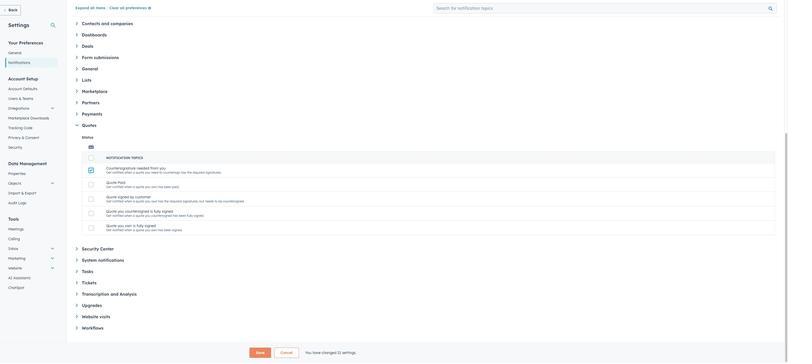Task type: vqa. For each thing, say whether or not it's contained in the screenshot.
(0) inside DROPDOWN BUTTON
no



Task type: describe. For each thing, give the bounding box(es) containing it.
security for security center
[[82, 247, 99, 252]]

account defaults link
[[5, 84, 58, 94]]

setup
[[26, 76, 38, 82]]

quote inside quote you countersigned is fully signed get notified when a quote you countersigned has been fully signed.
[[136, 214, 144, 218]]

cancel button
[[274, 348, 299, 359]]

caret image for payments
[[76, 113, 78, 116]]

caret image for form submissions
[[76, 56, 78, 59]]

you inside quote paid get notified when a quote you own has been paid.
[[145, 185, 150, 189]]

submissions
[[94, 55, 119, 60]]

marketplace for marketplace downloads
[[8, 116, 29, 121]]

tracking code
[[8, 126, 33, 131]]

logs
[[18, 201, 26, 206]]

own inside quote signed by customer get notified when a quote you own has the required signatures, but needs to be countersigned.
[[151, 200, 157, 204]]

when inside quote you countersigned is fully signed get notified when a quote you countersigned has been fully signed.
[[124, 214, 132, 218]]

need
[[151, 171, 158, 175]]

clear all preferences
[[109, 6, 147, 10]]

system notifications
[[82, 258, 124, 263]]

caret image for deals
[[76, 45, 78, 48]]

ai assistants link
[[5, 274, 58, 283]]

paid
[[118, 181, 125, 185]]

security for security
[[8, 145, 22, 150]]

website for website visits
[[82, 315, 98, 320]]

import & export
[[8, 191, 36, 196]]

inbox
[[8, 247, 18, 252]]

tracking code link
[[5, 123, 58, 133]]

quote for quote you countersigned is fully signed
[[106, 210, 117, 214]]

caret image for website visits
[[76, 316, 78, 319]]

dashboards button
[[76, 32, 775, 38]]

users & teams link
[[5, 94, 58, 104]]

quote inside countersignature needed from you get notified when a quote you need to countersign has the required signatures.
[[136, 171, 144, 175]]

your
[[8, 40, 18, 46]]

has for quote you countersigned is fully signed
[[173, 214, 178, 218]]

back
[[8, 8, 17, 12]]

clear all preferences button
[[109, 5, 153, 12]]

your preferences
[[8, 40, 43, 46]]

notified inside quote signed by customer get notified when a quote you own has the required signatures, but needs to be countersigned.
[[112, 200, 124, 204]]

the inside quote signed by customer get notified when a quote you own has the required signatures, but needs to be countersigned.
[[164, 200, 169, 204]]

caret image for dashboards
[[76, 33, 78, 37]]

contacts and companies
[[82, 21, 133, 26]]

meetings
[[8, 227, 24, 232]]

general inside your preferences element
[[8, 51, 21, 55]]

get inside quote you countersigned is fully signed get notified when a quote you countersigned has been fully signed.
[[106, 214, 111, 218]]

notifications
[[8, 61, 30, 65]]

calling link
[[5, 235, 58, 244]]

quote paid get notified when a quote you own has been paid.
[[106, 181, 179, 189]]

a inside quote paid get notified when a quote you own has been paid.
[[133, 185, 135, 189]]

be
[[219, 200, 222, 204]]

topics
[[131, 156, 143, 160]]

account for account defaults
[[8, 87, 22, 91]]

quote you own is fully signed get notified when a quote you own has been signed.
[[106, 224, 183, 233]]

quote for quote you own is fully signed
[[106, 224, 117, 229]]

transcription and analysis
[[82, 292, 137, 297]]

data
[[8, 161, 18, 167]]

general link
[[5, 48, 58, 58]]

the inside countersignature needed from you get notified when a quote you need to countersign has the required signatures.
[[187, 171, 192, 175]]

and for transcription
[[110, 292, 118, 297]]

from
[[150, 166, 158, 171]]

transcription and analysis button
[[76, 292, 775, 297]]

when inside quote paid get notified when a quote you own has been paid.
[[124, 185, 132, 189]]

when inside quote signed by customer get notified when a quote you own has the required signatures, but needs to be countersigned.
[[124, 200, 132, 204]]

notified inside quote you own is fully signed get notified when a quote you own has been signed.
[[112, 229, 124, 233]]

marketplace downloads link
[[5, 114, 58, 123]]

properties
[[8, 172, 26, 176]]

signed for quote you own is fully signed
[[145, 224, 156, 229]]

to inside countersignature needed from you get notified when a quote you need to countersign has the required signatures.
[[159, 171, 162, 175]]

system
[[82, 258, 97, 263]]

quotes button
[[75, 123, 775, 128]]

clear
[[109, 6, 119, 10]]

changed
[[322, 351, 337, 356]]

general button
[[76, 66, 775, 72]]

data management
[[8, 161, 47, 167]]

needed
[[137, 166, 149, 171]]

data management element
[[5, 161, 58, 208]]

account defaults
[[8, 87, 37, 91]]

lists
[[82, 78, 91, 83]]

is for own
[[133, 224, 136, 229]]

account setup element
[[5, 76, 58, 153]]

you have changed 21 settings.
[[305, 351, 356, 356]]

security center
[[82, 247, 114, 252]]

21
[[338, 351, 341, 356]]

notification topics
[[106, 156, 143, 160]]

1 vertical spatial general
[[82, 66, 98, 72]]

form
[[82, 55, 93, 60]]

partners button
[[76, 100, 775, 106]]

has inside quote signed by customer get notified when a quote you own has the required signatures, but needs to be countersigned.
[[158, 200, 163, 204]]

caret image for partners
[[76, 101, 78, 104]]

export
[[25, 191, 36, 196]]

countersignature needed from you get notified when a quote you need to countersign has the required signatures.
[[106, 166, 222, 175]]

payments
[[82, 112, 102, 117]]

audit
[[8, 201, 17, 206]]

all for expand
[[90, 6, 95, 10]]

have
[[313, 351, 321, 356]]

expand
[[75, 6, 89, 10]]

signed for quote you countersigned is fully signed
[[162, 210, 173, 214]]

been inside quote paid get notified when a quote you own has been paid.
[[164, 185, 171, 189]]

status
[[82, 135, 93, 140]]

countersigned.
[[223, 200, 244, 204]]

marketing
[[8, 257, 25, 261]]

workflows
[[82, 326, 103, 331]]

objects button
[[5, 179, 58, 189]]

marketplace for marketplace
[[82, 89, 108, 94]]

meetings link
[[5, 225, 58, 235]]

notification
[[106, 156, 130, 160]]

account for account setup
[[8, 76, 25, 82]]

tracking
[[8, 126, 23, 131]]

quote inside quote you own is fully signed get notified when a quote you own has been signed.
[[136, 229, 144, 233]]

fully for quote you countersigned is fully signed
[[154, 210, 161, 214]]

has inside quote paid get notified when a quote you own has been paid.
[[158, 185, 163, 189]]

all for clear
[[120, 6, 124, 10]]

downloads
[[30, 116, 49, 121]]

quotes
[[82, 123, 96, 128]]

integrations button
[[5, 104, 58, 114]]

when inside countersignature needed from you get notified when a quote you need to countersign has the required signatures.
[[124, 171, 132, 175]]

has for quote you own is fully signed
[[158, 229, 163, 233]]

objects
[[8, 182, 21, 186]]

audit logs link
[[5, 199, 58, 208]]

visits
[[100, 315, 110, 320]]

get inside quote you own is fully signed get notified when a quote you own has been signed.
[[106, 229, 111, 233]]



Task type: locate. For each thing, give the bounding box(es) containing it.
caret image inside workflows dropdown button
[[76, 327, 78, 330]]

1 horizontal spatial fully
[[154, 210, 161, 214]]

upgrades
[[82, 304, 102, 309]]

caret image for transcription and analysis
[[76, 293, 78, 296]]

0 vertical spatial been
[[164, 185, 171, 189]]

0 vertical spatial and
[[101, 21, 109, 26]]

notified inside quote you countersigned is fully signed get notified when a quote you countersigned has been fully signed.
[[112, 214, 124, 218]]

2 when from the top
[[124, 185, 132, 189]]

required inside countersignature needed from you get notified when a quote you need to countersign has the required signatures.
[[193, 171, 205, 175]]

to inside quote signed by customer get notified when a quote you own has the required signatures, but needs to be countersigned.
[[215, 200, 218, 204]]

account
[[8, 76, 25, 82], [8, 87, 22, 91]]

contacts
[[82, 21, 100, 26]]

caret image for contacts and companies
[[76, 22, 78, 25]]

1 caret image from the top
[[76, 22, 78, 25]]

quote inside quote signed by customer get notified when a quote you own has the required signatures, but needs to be countersigned.
[[136, 200, 144, 204]]

& inside privacy & consent link
[[22, 136, 24, 140]]

fully for quote you own is fully signed
[[137, 224, 144, 229]]

save button
[[249, 348, 271, 359]]

0 vertical spatial security
[[8, 145, 22, 150]]

all
[[90, 6, 95, 10], [120, 6, 124, 10]]

& inside import & export 'link'
[[21, 191, 24, 196]]

7 caret image from the top
[[76, 259, 78, 262]]

marketplace
[[82, 89, 108, 94], [8, 116, 29, 121]]

0 horizontal spatial marketplace
[[8, 116, 29, 121]]

6 caret image from the top
[[76, 101, 78, 104]]

required inside quote signed by customer get notified when a quote you own has the required signatures, but needs to be countersigned.
[[170, 200, 182, 204]]

quote inside quote paid get notified when a quote you own has been paid.
[[136, 185, 144, 189]]

signed. inside quote you own is fully signed get notified when a quote you own has been signed.
[[172, 229, 183, 233]]

quote you countersigned is fully signed get notified when a quote you countersigned has been fully signed.
[[106, 210, 204, 218]]

1 horizontal spatial to
[[215, 200, 218, 204]]

to left be
[[215, 200, 218, 204]]

required down paid.
[[170, 200, 182, 204]]

preferences
[[126, 6, 147, 10]]

signed inside quote you own is fully signed get notified when a quote you own has been signed.
[[145, 224, 156, 229]]

8 caret image from the top
[[76, 270, 78, 274]]

3 quote from the top
[[106, 210, 117, 214]]

get inside quote paid get notified when a quote you own has been paid.
[[106, 185, 111, 189]]

is inside quote you own is fully signed get notified when a quote you own has been signed.
[[133, 224, 136, 229]]

0 vertical spatial signed
[[118, 195, 129, 200]]

has down quote you countersigned is fully signed get notified when a quote you countersigned has been fully signed.
[[158, 229, 163, 233]]

is for countersigned
[[150, 210, 153, 214]]

when inside quote you own is fully signed get notified when a quote you own has been signed.
[[124, 229, 132, 233]]

signed
[[118, 195, 129, 200], [162, 210, 173, 214], [145, 224, 156, 229]]

website down upgrades
[[82, 315, 98, 320]]

1 a from the top
[[133, 171, 135, 175]]

1 vertical spatial signed
[[162, 210, 173, 214]]

deals
[[82, 44, 93, 49]]

0 vertical spatial to
[[159, 171, 162, 175]]

caret image inside dashboards dropdown button
[[76, 33, 78, 37]]

1 vertical spatial marketplace
[[8, 116, 29, 121]]

1 vertical spatial and
[[110, 292, 118, 297]]

signed left by
[[118, 195, 129, 200]]

4 quote from the top
[[106, 224, 117, 229]]

form submissions button
[[76, 55, 775, 60]]

1 vertical spatial been
[[179, 214, 186, 218]]

4 when from the top
[[124, 214, 132, 218]]

a inside quote you own is fully signed get notified when a quote you own has been signed.
[[133, 229, 135, 233]]

1 horizontal spatial all
[[120, 6, 124, 10]]

has left paid.
[[158, 185, 163, 189]]

caret image for marketplace
[[76, 90, 78, 93]]

2 quote from the top
[[106, 195, 117, 200]]

1 quote from the top
[[106, 181, 117, 185]]

& for export
[[21, 191, 24, 196]]

2 all from the left
[[120, 6, 124, 10]]

a inside quote signed by customer get notified when a quote you own has the required signatures, but needs to be countersigned.
[[133, 200, 135, 204]]

Search for notification topics search field
[[434, 3, 777, 13]]

you inside quote signed by customer get notified when a quote you own has the required signatures, but needs to be countersigned.
[[145, 200, 150, 204]]

1 notified from the top
[[112, 171, 124, 175]]

required left "signatures."
[[193, 171, 205, 175]]

4 notified from the top
[[112, 214, 124, 218]]

been inside quote you own is fully signed get notified when a quote you own has been signed.
[[164, 229, 171, 233]]

website inside website button
[[8, 266, 22, 271]]

is down quote you countersigned is fully signed get notified when a quote you countersigned has been fully signed.
[[133, 224, 136, 229]]

& inside users & teams link
[[19, 97, 21, 101]]

tools element
[[5, 217, 58, 293]]

3 quote from the top
[[136, 200, 144, 204]]

expand all items
[[75, 6, 106, 10]]

transcription
[[82, 292, 109, 297]]

0 horizontal spatial fully
[[137, 224, 144, 229]]

1 horizontal spatial general
[[82, 66, 98, 72]]

deals button
[[76, 44, 775, 49]]

1 when from the top
[[124, 171, 132, 175]]

quote inside quote signed by customer get notified when a quote you own has the required signatures, but needs to be countersigned.
[[106, 195, 117, 200]]

security inside account setup element
[[8, 145, 22, 150]]

defaults
[[23, 87, 37, 91]]

the up quote you countersigned is fully signed get notified when a quote you countersigned has been fully signed.
[[164, 200, 169, 204]]

4 a from the top
[[133, 214, 135, 218]]

5 caret image from the top
[[76, 90, 78, 93]]

all inside clear all preferences button
[[120, 6, 124, 10]]

1 vertical spatial to
[[215, 200, 218, 204]]

has inside quote you own is fully signed get notified when a quote you own has been signed.
[[158, 229, 163, 233]]

account up account defaults
[[8, 76, 25, 82]]

5 when from the top
[[124, 229, 132, 233]]

0 horizontal spatial the
[[164, 200, 169, 204]]

2 caret image from the top
[[76, 33, 78, 37]]

0 vertical spatial required
[[193, 171, 205, 175]]

caret image
[[76, 22, 78, 25], [76, 33, 78, 37], [76, 56, 78, 59], [76, 79, 78, 82], [76, 90, 78, 93], [76, 101, 78, 104], [76, 259, 78, 262], [76, 270, 78, 274], [76, 282, 78, 285], [76, 293, 78, 296], [76, 304, 78, 308], [76, 316, 78, 319], [76, 327, 78, 330]]

0 horizontal spatial general
[[8, 51, 21, 55]]

caret image inside marketplace dropdown button
[[76, 90, 78, 93]]

caret image inside website visits dropdown button
[[76, 316, 78, 319]]

security
[[8, 145, 22, 150], [82, 247, 99, 252]]

0 horizontal spatial to
[[159, 171, 162, 175]]

marketplace button
[[76, 89, 775, 94]]

general down form
[[82, 66, 98, 72]]

1 vertical spatial security
[[82, 247, 99, 252]]

customer
[[135, 195, 151, 200]]

to right need
[[159, 171, 162, 175]]

caret image inside contacts and companies dropdown button
[[76, 22, 78, 25]]

own inside quote paid get notified when a quote you own has been paid.
[[151, 185, 157, 189]]

privacy & consent link
[[5, 133, 58, 143]]

been inside quote you countersigned is fully signed get notified when a quote you countersigned has been fully signed.
[[179, 214, 186, 218]]

2 a from the top
[[133, 185, 135, 189]]

and for contacts
[[101, 21, 109, 26]]

quote right by
[[136, 200, 144, 204]]

notified inside countersignature needed from you get notified when a quote you need to countersign has the required signatures.
[[112, 171, 124, 175]]

website visits button
[[76, 315, 775, 320]]

notified
[[112, 171, 124, 175], [112, 185, 124, 189], [112, 200, 124, 204], [112, 214, 124, 218], [112, 229, 124, 233]]

website
[[8, 266, 22, 271], [82, 315, 98, 320]]

countersign
[[163, 171, 180, 175]]

1 horizontal spatial marketplace
[[82, 89, 108, 94]]

signed inside quote you countersigned is fully signed get notified when a quote you countersigned has been fully signed.
[[162, 210, 173, 214]]

0 vertical spatial account
[[8, 76, 25, 82]]

0 vertical spatial general
[[8, 51, 21, 55]]

signatures.
[[206, 171, 222, 175]]

security link
[[5, 143, 58, 153]]

needs
[[205, 200, 214, 204]]

quote up customer
[[136, 185, 144, 189]]

teams
[[22, 97, 33, 101]]

your preferences element
[[5, 40, 58, 68]]

2 vertical spatial &
[[21, 191, 24, 196]]

marketplace down the "integrations"
[[8, 116, 29, 121]]

3 when from the top
[[124, 200, 132, 204]]

3 notified from the top
[[112, 200, 124, 204]]

account inside "link"
[[8, 87, 22, 91]]

website down marketing
[[8, 266, 22, 271]]

2 horizontal spatial fully
[[187, 214, 193, 218]]

1 horizontal spatial countersigned
[[151, 214, 172, 218]]

1 vertical spatial website
[[82, 315, 98, 320]]

contacts and companies button
[[76, 21, 775, 26]]

caret image for security center
[[76, 248, 78, 251]]

5 a from the top
[[133, 229, 135, 233]]

consent
[[25, 136, 39, 140]]

1 horizontal spatial required
[[193, 171, 205, 175]]

1 vertical spatial account
[[8, 87, 22, 91]]

audit logs
[[8, 201, 26, 206]]

a
[[133, 171, 135, 175], [133, 185, 135, 189], [133, 200, 135, 204], [133, 214, 135, 218], [133, 229, 135, 233]]

a inside countersignature needed from you get notified when a quote you need to countersign has the required signatures.
[[133, 171, 135, 175]]

back link
[[0, 5, 21, 15]]

and right contacts
[[101, 21, 109, 26]]

caret image for quotes
[[75, 125, 79, 126]]

center
[[100, 247, 114, 252]]

tickets
[[82, 281, 97, 286]]

2 quote from the top
[[136, 185, 144, 189]]

get inside quote signed by customer get notified when a quote you own has the required signatures, but needs to be countersigned.
[[106, 200, 111, 204]]

fully
[[154, 210, 161, 214], [187, 214, 193, 218], [137, 224, 144, 229]]

0 horizontal spatial website
[[8, 266, 22, 271]]

signed down quote you countersigned is fully signed get notified when a quote you countersigned has been fully signed.
[[145, 224, 156, 229]]

signed down quote signed by customer get notified when a quote you own has the required signatures, but needs to be countersigned.
[[162, 210, 173, 214]]

3 caret image from the top
[[76, 56, 78, 59]]

caret image inside the deals dropdown button
[[76, 45, 78, 48]]

countersigned up quote you own is fully signed get notified when a quote you own has been signed. at bottom left
[[151, 214, 172, 218]]

been down signatures,
[[179, 214, 186, 218]]

been down quote you countersigned is fully signed get notified when a quote you countersigned has been fully signed.
[[164, 229, 171, 233]]

website button
[[5, 264, 58, 274]]

assistants
[[13, 276, 31, 281]]

caret image inside form submissions dropdown button
[[76, 56, 78, 59]]

has inside countersignature needed from you get notified when a quote you need to countersign has the required signatures.
[[181, 171, 186, 175]]

quote for quote signed by customer
[[106, 195, 117, 200]]

all right clear at top left
[[120, 6, 124, 10]]

1 vertical spatial &
[[22, 136, 24, 140]]

users & teams
[[8, 97, 33, 101]]

quote down quote you countersigned is fully signed get notified when a quote you countersigned has been fully signed.
[[136, 229, 144, 233]]

analysis
[[120, 292, 137, 297]]

1 vertical spatial required
[[170, 200, 182, 204]]

has down quote signed by customer get notified when a quote you own has the required signatures, but needs to be countersigned.
[[173, 214, 178, 218]]

caret image inside partners dropdown button
[[76, 101, 78, 104]]

calling
[[8, 237, 20, 242]]

import & export link
[[5, 189, 58, 199]]

1 quote from the top
[[136, 171, 144, 175]]

lists button
[[76, 78, 775, 83]]

caret image inside transcription and analysis dropdown button
[[76, 293, 78, 296]]

1 vertical spatial signed.
[[172, 229, 183, 233]]

4 quote from the top
[[136, 214, 144, 218]]

0 vertical spatial signed.
[[194, 214, 204, 218]]

is inside quote you countersigned is fully signed get notified when a quote you countersigned has been fully signed.
[[150, 210, 153, 214]]

caret image inside quotes dropdown button
[[75, 125, 79, 126]]

0 vertical spatial website
[[8, 266, 22, 271]]

caret image for tasks
[[76, 270, 78, 274]]

0 vertical spatial is
[[150, 210, 153, 214]]

4 caret image from the top
[[76, 79, 78, 82]]

5 quote from the top
[[136, 229, 144, 233]]

caret image inside general dropdown button
[[76, 67, 78, 71]]

caret image inside the payments dropdown button
[[76, 113, 78, 116]]

caret image inside upgrades dropdown button
[[76, 304, 78, 308]]

caret image inside 'security center' dropdown button
[[76, 248, 78, 251]]

3 a from the top
[[133, 200, 135, 204]]

countersigned
[[125, 210, 149, 214], [151, 214, 172, 218]]

has for countersignature needed from you
[[181, 171, 186, 175]]

fully up quote you own is fully signed get notified when a quote you own has been signed. at bottom left
[[154, 210, 161, 214]]

0 horizontal spatial is
[[133, 224, 136, 229]]

0 vertical spatial marketplace
[[82, 89, 108, 94]]

get inside countersignature needed from you get notified when a quote you need to countersign has the required signatures.
[[106, 171, 111, 175]]

0 horizontal spatial and
[[101, 21, 109, 26]]

& left export in the bottom left of the page
[[21, 191, 24, 196]]

the right countersign
[[187, 171, 192, 175]]

1 vertical spatial the
[[164, 200, 169, 204]]

inbox button
[[5, 244, 58, 254]]

11 caret image from the top
[[76, 304, 78, 308]]

& for consent
[[22, 136, 24, 140]]

but
[[199, 200, 204, 204]]

caret image for workflows
[[76, 327, 78, 330]]

settings
[[8, 22, 29, 28]]

countersigned down by
[[125, 210, 149, 214]]

marketplace up the partners
[[82, 89, 108, 94]]

signatures,
[[183, 200, 199, 204]]

dashboards
[[82, 32, 107, 38]]

fully inside quote you own is fully signed get notified when a quote you own has been signed.
[[137, 224, 144, 229]]

notified inside quote paid get notified when a quote you own has been paid.
[[112, 185, 124, 189]]

2 get from the top
[[106, 185, 111, 189]]

tickets button
[[76, 281, 775, 286]]

13 caret image from the top
[[76, 327, 78, 330]]

1 horizontal spatial and
[[110, 292, 118, 297]]

caret image inside lists dropdown button
[[76, 79, 78, 82]]

fully down quote you countersigned is fully signed get notified when a quote you countersigned has been fully signed.
[[137, 224, 144, 229]]

caret image for tickets
[[76, 282, 78, 285]]

3 get from the top
[[106, 200, 111, 204]]

caret image inside system notifications 'dropdown button'
[[76, 259, 78, 262]]

& for teams
[[19, 97, 21, 101]]

has
[[181, 171, 186, 175], [158, 185, 163, 189], [158, 200, 163, 204], [173, 214, 178, 218], [158, 229, 163, 233]]

website visits
[[82, 315, 110, 320]]

ai
[[8, 276, 12, 281]]

general down the your
[[8, 51, 21, 55]]

0 horizontal spatial required
[[170, 200, 182, 204]]

caret image for lists
[[76, 79, 78, 82]]

0 horizontal spatial all
[[90, 6, 95, 10]]

been left paid.
[[164, 185, 171, 189]]

1 horizontal spatial signed.
[[194, 214, 204, 218]]

1 horizontal spatial security
[[82, 247, 99, 252]]

users
[[8, 97, 18, 101]]

caret image for general
[[76, 67, 78, 71]]

settings.
[[342, 351, 356, 356]]

caret image for upgrades
[[76, 304, 78, 308]]

preferences
[[19, 40, 43, 46]]

account up users
[[8, 87, 22, 91]]

quote inside quote you own is fully signed get notified when a quote you own has been signed.
[[106, 224, 117, 229]]

0 horizontal spatial signed
[[118, 195, 129, 200]]

is down customer
[[150, 210, 153, 214]]

0 vertical spatial the
[[187, 171, 192, 175]]

website for website
[[8, 266, 22, 271]]

quote for quote paid
[[106, 181, 117, 185]]

1 vertical spatial is
[[133, 224, 136, 229]]

0 horizontal spatial countersigned
[[125, 210, 149, 214]]

marketplace inside marketplace downloads link
[[8, 116, 29, 121]]

been for quote you own is fully signed
[[164, 229, 171, 233]]

been for quote you countersigned is fully signed
[[179, 214, 186, 218]]

chatspot link
[[5, 283, 58, 293]]

5 notified from the top
[[112, 229, 124, 233]]

& right privacy
[[22, 136, 24, 140]]

payments button
[[76, 112, 775, 117]]

1 all from the left
[[90, 6, 95, 10]]

cancel
[[281, 351, 293, 356]]

& right users
[[19, 97, 21, 101]]

1 account from the top
[[8, 76, 25, 82]]

4 get from the top
[[106, 214, 111, 218]]

security up system
[[82, 247, 99, 252]]

0 horizontal spatial security
[[8, 145, 22, 150]]

1 horizontal spatial the
[[187, 171, 192, 175]]

10 caret image from the top
[[76, 293, 78, 296]]

fully down signatures,
[[187, 214, 193, 218]]

9 caret image from the top
[[76, 282, 78, 285]]

quote up quote paid get notified when a quote you own has been paid.
[[136, 171, 144, 175]]

has inside quote you countersigned is fully signed get notified when a quote you countersigned has been fully signed.
[[173, 214, 178, 218]]

2 vertical spatial been
[[164, 229, 171, 233]]

1 horizontal spatial website
[[82, 315, 98, 320]]

&
[[19, 97, 21, 101], [22, 136, 24, 140], [21, 191, 24, 196]]

countersignature
[[106, 166, 136, 171]]

quote inside quote you countersigned is fully signed get notified when a quote you countersigned has been fully signed.
[[106, 210, 117, 214]]

marketplace downloads
[[8, 116, 49, 121]]

a inside quote you countersigned is fully signed get notified when a quote you countersigned has been fully signed.
[[133, 214, 135, 218]]

signed.
[[194, 214, 204, 218], [172, 229, 183, 233]]

caret image
[[76, 45, 78, 48], [76, 67, 78, 71], [76, 113, 78, 116], [75, 125, 79, 126], [76, 248, 78, 251]]

quote up quote you own is fully signed get notified when a quote you own has been signed. at bottom left
[[136, 214, 144, 218]]

security down privacy
[[8, 145, 22, 150]]

all left items
[[90, 6, 95, 10]]

has up quote you countersigned is fully signed get notified when a quote you countersigned has been fully signed.
[[158, 200, 163, 204]]

chatspot
[[8, 286, 24, 291]]

1 horizontal spatial signed
[[145, 224, 156, 229]]

2 notified from the top
[[112, 185, 124, 189]]

2 horizontal spatial signed
[[162, 210, 173, 214]]

and
[[101, 21, 109, 26], [110, 292, 118, 297]]

2 account from the top
[[8, 87, 22, 91]]

notifications link
[[5, 58, 58, 68]]

signed inside quote signed by customer get notified when a quote you own has the required signatures, but needs to be countersigned.
[[118, 195, 129, 200]]

privacy & consent
[[8, 136, 39, 140]]

quote inside quote paid get notified when a quote you own has been paid.
[[106, 181, 117, 185]]

12 caret image from the top
[[76, 316, 78, 319]]

1 horizontal spatial is
[[150, 210, 153, 214]]

marketing button
[[5, 254, 58, 264]]

has right countersign
[[181, 171, 186, 175]]

caret image inside tasks 'dropdown button'
[[76, 270, 78, 274]]

form submissions
[[82, 55, 119, 60]]

notifications
[[98, 258, 124, 263]]

you
[[159, 166, 166, 171], [145, 171, 150, 175], [145, 185, 150, 189], [145, 200, 150, 204], [118, 210, 124, 214], [145, 214, 150, 218], [118, 224, 124, 229], [145, 229, 150, 233]]

save
[[256, 351, 265, 356]]

2 vertical spatial signed
[[145, 224, 156, 229]]

1 get from the top
[[106, 171, 111, 175]]

signed. inside quote you countersigned is fully signed get notified when a quote you countersigned has been fully signed.
[[194, 214, 204, 218]]

caret image inside tickets dropdown button
[[76, 282, 78, 285]]

0 horizontal spatial signed.
[[172, 229, 183, 233]]

properties link
[[5, 169, 58, 179]]

caret image for system notifications
[[76, 259, 78, 262]]

0 vertical spatial &
[[19, 97, 21, 101]]

quote
[[136, 171, 144, 175], [136, 185, 144, 189], [136, 200, 144, 204], [136, 214, 144, 218], [136, 229, 144, 233]]

and left analysis
[[110, 292, 118, 297]]

5 get from the top
[[106, 229, 111, 233]]



